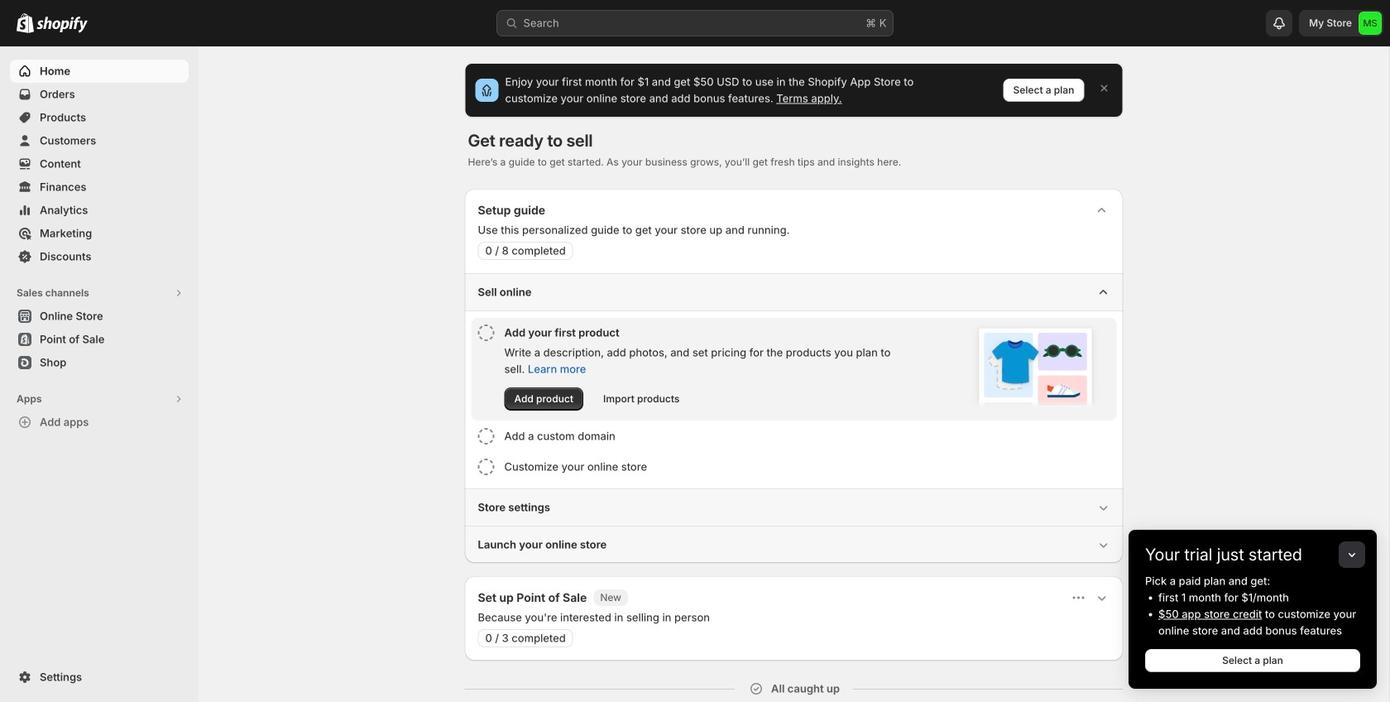 Task type: vqa. For each thing, say whether or not it's contained in the screenshot.
search
no



Task type: locate. For each thing, give the bounding box(es) containing it.
0 horizontal spatial shopify image
[[17, 13, 34, 33]]

guide categories group
[[465, 273, 1124, 563]]

setup guide region
[[465, 189, 1124, 563]]

1 horizontal spatial shopify image
[[36, 16, 88, 33]]

shopify image
[[17, 13, 34, 33], [36, 16, 88, 33]]

my store image
[[1359, 12, 1383, 35]]

add your first product group
[[471, 318, 1117, 421]]



Task type: describe. For each thing, give the bounding box(es) containing it.
add a custom domain group
[[471, 421, 1117, 451]]

sell online group
[[465, 273, 1124, 488]]

mark add a custom domain as done image
[[478, 428, 495, 445]]

mark customize your online store as done image
[[478, 459, 495, 475]]

mark add your first product as done image
[[478, 325, 495, 341]]

customize your online store group
[[471, 452, 1117, 482]]



